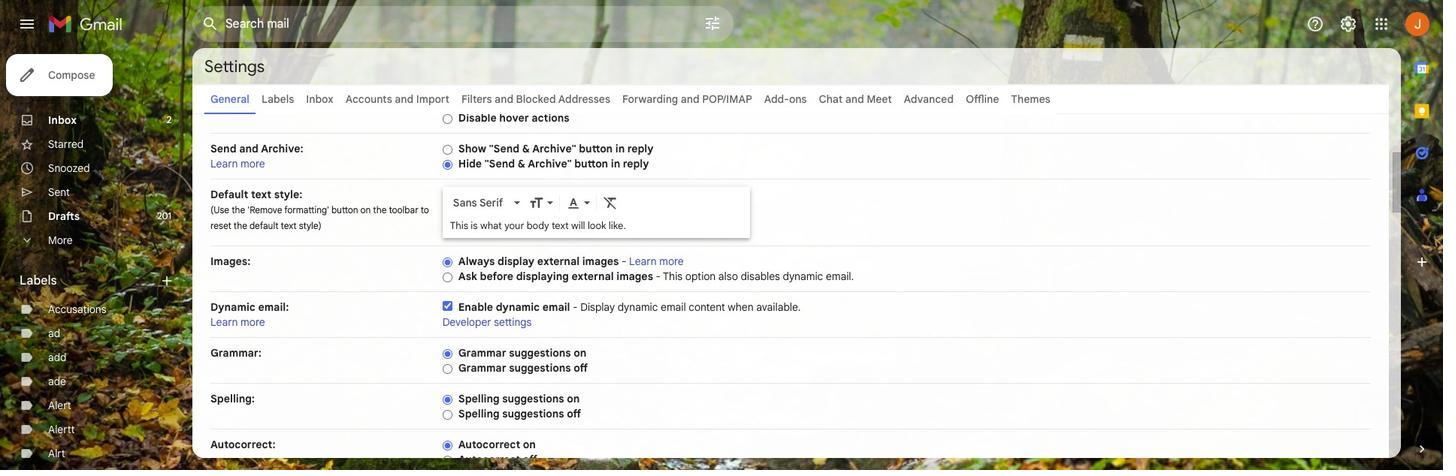 Task type: locate. For each thing, give the bounding box(es) containing it.
more up ask before displaying external images - this option also disables dynamic email.
[[659, 255, 684, 268]]

0 horizontal spatial -
[[573, 301, 578, 314]]

is
[[471, 219, 478, 232]]

1 horizontal spatial inbox link
[[306, 92, 334, 106]]

1 vertical spatial inbox
[[48, 114, 77, 127]]

inbox up starred
[[48, 114, 77, 127]]

autocorrect off
[[458, 453, 537, 467]]

Always display external images radio
[[443, 257, 452, 268]]

autocorrect for autocorrect on
[[458, 438, 520, 452]]

more
[[241, 157, 265, 171], [659, 255, 684, 268], [241, 316, 265, 329]]

1 vertical spatial this
[[663, 270, 683, 283]]

button down show "send & archive" button in reply
[[574, 157, 608, 171]]

1 vertical spatial inbox link
[[48, 114, 77, 127]]

1 vertical spatial "send
[[485, 157, 515, 171]]

learn down send
[[210, 157, 238, 171]]

2 vertical spatial button
[[331, 204, 358, 216]]

inbox
[[306, 92, 334, 106], [48, 114, 77, 127]]

off down the 'grammar suggestions on'
[[574, 362, 588, 375]]

Spelling suggestions on radio
[[443, 394, 452, 406]]

suggestions up grammar suggestions off
[[509, 347, 571, 360]]

suggestions for grammar suggestions on
[[509, 347, 571, 360]]

filters and blocked addresses
[[462, 92, 610, 106]]

inbox link up starred
[[48, 114, 77, 127]]

this
[[450, 219, 468, 232], [663, 270, 683, 283]]

meet
[[867, 92, 892, 106]]

email:
[[258, 301, 289, 314]]

1 horizontal spatial inbox
[[306, 92, 334, 106]]

on left toolbar
[[360, 204, 371, 216]]

Hide "Send & Archive" button in reply radio
[[443, 159, 452, 170]]

the down default
[[232, 204, 245, 216]]

0 horizontal spatial labels
[[20, 274, 57, 289]]

email down displaying
[[542, 301, 570, 314]]

learn more link up ask before displaying external images - this option also disables dynamic email.
[[629, 255, 684, 268]]

reply
[[628, 142, 654, 156], [623, 157, 649, 171]]

external up displaying
[[537, 255, 580, 268]]

the
[[232, 204, 245, 216], [373, 204, 387, 216], [234, 220, 247, 232]]

style)
[[299, 220, 321, 232]]

reset
[[210, 220, 231, 232]]

on down spelling suggestions off
[[523, 438, 536, 452]]

on down the display in the left bottom of the page
[[574, 347, 586, 360]]

text up 'remove on the top of the page
[[251, 188, 271, 201]]

0 horizontal spatial dynamic
[[496, 301, 540, 314]]

"send right show
[[489, 142, 520, 156]]

"send for hide
[[485, 157, 515, 171]]

spelling for spelling suggestions on
[[458, 392, 500, 406]]

and inside send and archive: learn more
[[239, 142, 259, 156]]

1 vertical spatial archive"
[[528, 157, 572, 171]]

0 vertical spatial images
[[582, 255, 619, 268]]

0 vertical spatial inbox link
[[306, 92, 334, 106]]

2 grammar from the top
[[458, 362, 506, 375]]

autocorrect for autocorrect off
[[458, 453, 520, 467]]

and right the chat
[[845, 92, 864, 106]]

more down archive:
[[241, 157, 265, 171]]

reply for hide "send & archive" button in reply
[[623, 157, 649, 171]]

in for hide "send & archive" button in reply
[[611, 157, 620, 171]]

learn up ask before displaying external images - this option also disables dynamic email.
[[629, 255, 657, 268]]

displaying
[[516, 270, 569, 283]]

forwarding and pop/imap
[[622, 92, 752, 106]]

spelling right spelling suggestions off option
[[458, 407, 500, 421]]

suggestions down the 'grammar suggestions on'
[[509, 362, 571, 375]]

dynamic down ask before displaying external images - this option also disables dynamic email.
[[618, 301, 658, 314]]

1 autocorrect from the top
[[458, 438, 520, 452]]

2 horizontal spatial text
[[552, 219, 569, 232]]

reply down forwarding
[[628, 142, 654, 156]]

0 vertical spatial -
[[622, 255, 626, 268]]

themes link
[[1011, 92, 1051, 106]]

2 spelling from the top
[[458, 407, 500, 421]]

archive" down show "send & archive" button in reply
[[528, 157, 572, 171]]

search mail image
[[197, 11, 224, 38]]

- left the display in the left bottom of the page
[[573, 301, 578, 314]]

settings image
[[1339, 15, 1357, 33]]

images up enable dynamic email - display dynamic email content when available. developer settings
[[617, 270, 653, 283]]

suggestions up spelling suggestions off
[[502, 392, 564, 406]]

1 vertical spatial in
[[611, 157, 620, 171]]

sent
[[48, 186, 70, 199]]

learn inside send and archive: learn more
[[210, 157, 238, 171]]

"send for show
[[489, 142, 520, 156]]

images down look
[[582, 255, 619, 268]]

1 vertical spatial autocorrect
[[458, 453, 520, 467]]

text left will
[[552, 219, 569, 232]]

this left the is
[[450, 219, 468, 232]]

disables
[[741, 270, 780, 283]]

button right formatting'
[[331, 204, 358, 216]]

0 vertical spatial labels
[[261, 92, 294, 106]]

spelling
[[458, 392, 500, 406], [458, 407, 500, 421]]

1 vertical spatial &
[[518, 157, 525, 171]]

0 vertical spatial archive"
[[532, 142, 576, 156]]

0 vertical spatial button
[[579, 142, 613, 156]]

images
[[582, 255, 619, 268], [617, 270, 653, 283]]

suggestions down spelling suggestions on
[[502, 407, 564, 421]]

grammar
[[458, 347, 506, 360], [458, 362, 506, 375]]

settings
[[494, 316, 532, 329]]

button
[[579, 142, 613, 156], [574, 157, 608, 171], [331, 204, 358, 216]]

archive:
[[261, 142, 303, 156]]

1 vertical spatial learn more link
[[629, 255, 684, 268]]

ask
[[458, 270, 477, 283]]

email.
[[826, 270, 854, 283]]

labels inside navigation
[[20, 274, 57, 289]]

to
[[421, 204, 429, 216]]

- left 'option'
[[656, 270, 661, 283]]

learn more link down send
[[210, 157, 265, 171]]

1 spelling from the top
[[458, 392, 500, 406]]

None checkbox
[[443, 301, 452, 311]]

0 horizontal spatial this
[[450, 219, 468, 232]]

spelling right spelling suggestions on radio
[[458, 392, 500, 406]]

archive" for hide
[[528, 157, 572, 171]]

(use
[[210, 204, 229, 216]]

more down dynamic
[[241, 316, 265, 329]]

& for show
[[522, 142, 530, 156]]

and left pop/imap
[[681, 92, 700, 106]]

ade
[[48, 375, 66, 389]]

0 horizontal spatial inbox
[[48, 114, 77, 127]]

chat and meet link
[[819, 92, 892, 106]]

grammar right grammar suggestions off option
[[458, 362, 506, 375]]

& down show "send & archive" button in reply
[[518, 157, 525, 171]]

inbox inside labels navigation
[[48, 114, 77, 127]]

learn more link down dynamic
[[210, 316, 265, 329]]

formatting options toolbar
[[447, 189, 745, 217]]

email left "content"
[[661, 301, 686, 314]]

2 vertical spatial more
[[241, 316, 265, 329]]

more inside dynamic email: learn more
[[241, 316, 265, 329]]

0 vertical spatial learn
[[210, 157, 238, 171]]

dynamic up settings at bottom
[[496, 301, 540, 314]]

labels down "more"
[[20, 274, 57, 289]]

2 horizontal spatial dynamic
[[783, 270, 823, 283]]

off down "autocorrect on"
[[523, 453, 537, 467]]

alert
[[48, 399, 71, 413]]

hide
[[458, 157, 482, 171]]

more inside send and archive: learn more
[[241, 157, 265, 171]]

1 vertical spatial button
[[574, 157, 608, 171]]

autocorrect:
[[210, 438, 276, 452]]

this left 'option'
[[663, 270, 683, 283]]

0 vertical spatial reply
[[628, 142, 654, 156]]

grammar down developer settings link
[[458, 347, 506, 360]]

grammar for grammar suggestions off
[[458, 362, 506, 375]]

off down spelling suggestions on
[[567, 407, 581, 421]]

1 horizontal spatial dynamic
[[618, 301, 658, 314]]

& up hide "send & archive" button in reply
[[522, 142, 530, 156]]

0 vertical spatial "send
[[489, 142, 520, 156]]

0 vertical spatial in
[[615, 142, 625, 156]]

content
[[689, 301, 725, 314]]

1 horizontal spatial email
[[661, 301, 686, 314]]

2 autocorrect from the top
[[458, 453, 520, 467]]

Search mail text field
[[225, 17, 661, 32]]

learn inside dynamic email: learn more
[[210, 316, 238, 329]]

default
[[210, 188, 248, 201]]

0 vertical spatial &
[[522, 142, 530, 156]]

offline
[[966, 92, 999, 106]]

0 vertical spatial learn more link
[[210, 157, 265, 171]]

1 vertical spatial -
[[656, 270, 661, 283]]

&
[[522, 142, 530, 156], [518, 157, 525, 171]]

learn more link
[[210, 157, 265, 171], [629, 255, 684, 268], [210, 316, 265, 329]]

enable dynamic email - display dynamic email content when available. developer settings
[[443, 301, 801, 329]]

reply up formatting options toolbar
[[623, 157, 649, 171]]

advanced search options image
[[698, 8, 728, 38]]

starred link
[[48, 138, 84, 151]]

suggestions for grammar suggestions off
[[509, 362, 571, 375]]

autocorrect up autocorrect off
[[458, 438, 520, 452]]

2 vertical spatial learn more link
[[210, 316, 265, 329]]

0 horizontal spatial email
[[542, 301, 570, 314]]

1 vertical spatial reply
[[623, 157, 649, 171]]

1 vertical spatial more
[[659, 255, 684, 268]]

text
[[251, 188, 271, 201], [552, 219, 569, 232], [281, 220, 297, 232]]

learn
[[210, 157, 238, 171], [629, 255, 657, 268], [210, 316, 238, 329]]

external down always display external images - learn more
[[572, 270, 614, 283]]

hide "send & archive" button in reply
[[458, 157, 649, 171]]

gmail image
[[48, 9, 130, 39]]

1 vertical spatial spelling
[[458, 407, 500, 421]]

labels right general
[[261, 92, 294, 106]]

2 vertical spatial learn
[[210, 316, 238, 329]]

alertt link
[[48, 423, 75, 437]]

inbox link
[[306, 92, 334, 106], [48, 114, 77, 127]]

remove formatting ‪(⌘\)‬ image
[[603, 196, 618, 211]]

compose
[[48, 68, 95, 82]]

- up ask before displaying external images - this option also disables dynamic email.
[[622, 255, 626, 268]]

will
[[571, 219, 585, 232]]

1 vertical spatial images
[[617, 270, 653, 283]]

0 vertical spatial more
[[241, 157, 265, 171]]

toolbar
[[389, 204, 418, 216]]

button up hide "send & archive" button in reply
[[579, 142, 613, 156]]

1 horizontal spatial labels
[[261, 92, 294, 106]]

1 horizontal spatial this
[[663, 270, 683, 283]]

inbox link right the labels "link"
[[306, 92, 334, 106]]

1 grammar from the top
[[458, 347, 506, 360]]

"send right hide
[[485, 157, 515, 171]]

advanced
[[904, 92, 954, 106]]

add-
[[764, 92, 789, 106]]

0 vertical spatial grammar
[[458, 347, 506, 360]]

2 vertical spatial -
[[573, 301, 578, 314]]

sans serif option
[[450, 196, 511, 211]]

-
[[622, 255, 626, 268], [656, 270, 661, 283], [573, 301, 578, 314]]

Grammar suggestions off radio
[[443, 364, 452, 375]]

reply for show "send & archive" button in reply
[[628, 142, 654, 156]]

dynamic left "email."
[[783, 270, 823, 283]]

Autocorrect off radio
[[443, 455, 452, 467]]

accounts
[[346, 92, 392, 106]]

and left import
[[395, 92, 414, 106]]

grammar suggestions on
[[458, 347, 586, 360]]

in
[[615, 142, 625, 156], [611, 157, 620, 171]]

None search field
[[192, 6, 734, 42]]

inbox for "inbox" link to the left
[[48, 114, 77, 127]]

labels navigation
[[0, 48, 192, 471]]

and up disable hover actions
[[495, 92, 513, 106]]

more
[[48, 234, 73, 247]]

autocorrect down "autocorrect on"
[[458, 453, 520, 467]]

tab list
[[1401, 48, 1443, 416]]

what
[[480, 219, 502, 232]]

on inside the default text style: (use the 'remove formatting' button on the toolbar to reset the default text style)
[[360, 204, 371, 216]]

suggestions
[[509, 347, 571, 360], [509, 362, 571, 375], [502, 392, 564, 406], [502, 407, 564, 421]]

show "send & archive" button in reply
[[458, 142, 654, 156]]

accusations
[[48, 303, 106, 316]]

starred
[[48, 138, 84, 151]]

and right send
[[239, 142, 259, 156]]

0 vertical spatial off
[[574, 362, 588, 375]]

"send
[[489, 142, 520, 156], [485, 157, 515, 171]]

formatting'
[[284, 204, 329, 216]]

learn down dynamic
[[210, 316, 238, 329]]

inbox right the labels "link"
[[306, 92, 334, 106]]

off
[[574, 362, 588, 375], [567, 407, 581, 421], [523, 453, 537, 467]]

spelling suggestions off
[[458, 407, 581, 421]]

text left style)
[[281, 220, 297, 232]]

archive" up hide "send & archive" button in reply
[[532, 142, 576, 156]]

archive"
[[532, 142, 576, 156], [528, 157, 572, 171]]

1 vertical spatial off
[[567, 407, 581, 421]]

1 vertical spatial labels
[[20, 274, 57, 289]]

1 vertical spatial grammar
[[458, 362, 506, 375]]

0 vertical spatial autocorrect
[[458, 438, 520, 452]]

0 vertical spatial spelling
[[458, 392, 500, 406]]

0 horizontal spatial text
[[251, 188, 271, 201]]

0 vertical spatial inbox
[[306, 92, 334, 106]]

this is what your body text will look like.
[[450, 219, 626, 232]]

the right 'reset'
[[234, 220, 247, 232]]

accounts and import link
[[346, 92, 449, 106]]

'remove
[[248, 204, 282, 216]]



Task type: describe. For each thing, give the bounding box(es) containing it.
show
[[458, 142, 486, 156]]

drafts link
[[48, 210, 80, 223]]

advanced link
[[904, 92, 954, 106]]

add-ons
[[764, 92, 807, 106]]

and for blocked
[[495, 92, 513, 106]]

send
[[210, 142, 236, 156]]

and for meet
[[845, 92, 864, 106]]

0 vertical spatial this
[[450, 219, 468, 232]]

off for grammar suggestions off
[[574, 362, 588, 375]]

sans serif
[[453, 196, 503, 210]]

1 horizontal spatial -
[[622, 255, 626, 268]]

like.
[[609, 219, 626, 232]]

autocorrect on
[[458, 438, 536, 452]]

2
[[167, 114, 171, 126]]

general
[[210, 92, 249, 106]]

spelling suggestions on
[[458, 392, 580, 406]]

archive" for show
[[532, 142, 576, 156]]

1 vertical spatial learn
[[629, 255, 657, 268]]

button for show "send & archive" button in reply
[[579, 142, 613, 156]]

filters
[[462, 92, 492, 106]]

disable
[[458, 111, 497, 125]]

spelling for spelling suggestions off
[[458, 407, 500, 421]]

import
[[416, 92, 449, 106]]

add-ons link
[[764, 92, 807, 106]]

compose button
[[6, 54, 113, 96]]

ade link
[[48, 375, 66, 389]]

labels for labels heading
[[20, 274, 57, 289]]

dynamic email: learn more
[[210, 301, 289, 329]]

style:
[[274, 188, 302, 201]]

Ask before displaying external images radio
[[443, 272, 452, 283]]

drafts
[[48, 210, 80, 223]]

2 email from the left
[[661, 301, 686, 314]]

2 vertical spatial off
[[523, 453, 537, 467]]

forwarding
[[622, 92, 678, 106]]

accusations link
[[48, 303, 106, 316]]

sent link
[[48, 186, 70, 199]]

add
[[48, 351, 66, 365]]

ons
[[789, 92, 807, 106]]

developer
[[443, 316, 491, 329]]

settings
[[204, 56, 265, 76]]

send and archive: learn more
[[210, 142, 303, 171]]

look
[[588, 219, 606, 232]]

off for spelling suggestions off
[[567, 407, 581, 421]]

your
[[504, 219, 524, 232]]

ad
[[48, 327, 60, 341]]

snoozed link
[[48, 162, 90, 175]]

enable
[[458, 301, 493, 314]]

button inside the default text style: (use the 'remove formatting' button on the toolbar to reset the default text style)
[[331, 204, 358, 216]]

option
[[685, 270, 716, 283]]

1 vertical spatial external
[[572, 270, 614, 283]]

1 email from the left
[[542, 301, 570, 314]]

available.
[[756, 301, 801, 314]]

labels for the labels "link"
[[261, 92, 294, 106]]

learn more link for and
[[210, 157, 265, 171]]

developer settings link
[[443, 316, 532, 329]]

learn more link for email:
[[210, 316, 265, 329]]

labels link
[[261, 92, 294, 106]]

& for hide
[[518, 157, 525, 171]]

offline link
[[966, 92, 999, 106]]

grammar:
[[210, 347, 261, 360]]

ad link
[[48, 327, 60, 341]]

forwarding and pop/imap link
[[622, 92, 752, 106]]

Grammar suggestions on radio
[[443, 349, 452, 360]]

support image
[[1306, 15, 1324, 33]]

ask before displaying external images - this option also disables dynamic email.
[[458, 270, 854, 283]]

serif
[[479, 196, 503, 210]]

display
[[498, 255, 535, 268]]

alrt
[[48, 447, 65, 461]]

chat and meet
[[819, 92, 892, 106]]

pop/imap
[[702, 92, 752, 106]]

display
[[580, 301, 615, 314]]

sans
[[453, 196, 477, 210]]

more button
[[0, 229, 180, 253]]

always
[[458, 255, 495, 268]]

0 horizontal spatial inbox link
[[48, 114, 77, 127]]

default text style: (use the 'remove formatting' button on the toolbar to reset the default text style)
[[210, 188, 429, 232]]

always display external images - learn more
[[458, 255, 684, 268]]

suggestions for spelling suggestions off
[[502, 407, 564, 421]]

hover
[[499, 111, 529, 125]]

images:
[[210, 255, 251, 268]]

and for archive:
[[239, 142, 259, 156]]

in for show "send & archive" button in reply
[[615, 142, 625, 156]]

disable hover actions
[[458, 111, 569, 125]]

dynamic
[[210, 301, 255, 314]]

main menu image
[[18, 15, 36, 33]]

grammar for grammar suggestions on
[[458, 347, 506, 360]]

blocked
[[516, 92, 556, 106]]

inbox for topmost "inbox" link
[[306, 92, 334, 106]]

alert link
[[48, 399, 71, 413]]

201
[[157, 210, 171, 222]]

grammar suggestions off
[[458, 362, 588, 375]]

general link
[[210, 92, 249, 106]]

- inside enable dynamic email - display dynamic email content when available. developer settings
[[573, 301, 578, 314]]

themes
[[1011, 92, 1051, 106]]

on up spelling suggestions off
[[567, 392, 580, 406]]

addresses
[[558, 92, 610, 106]]

the left toolbar
[[373, 204, 387, 216]]

and for import
[[395, 92, 414, 106]]

Spelling suggestions off radio
[[443, 410, 452, 421]]

default
[[250, 220, 279, 232]]

0 vertical spatial external
[[537, 255, 580, 268]]

1 horizontal spatial text
[[281, 220, 297, 232]]

2 horizontal spatial -
[[656, 270, 661, 283]]

body
[[527, 219, 549, 232]]

suggestions for spelling suggestions on
[[502, 392, 564, 406]]

spelling:
[[210, 392, 255, 406]]

snoozed
[[48, 162, 90, 175]]

button for hide "send & archive" button in reply
[[574, 157, 608, 171]]

Show "Send & Archive" button in reply radio
[[443, 144, 452, 155]]

add link
[[48, 351, 66, 365]]

before
[[480, 270, 513, 283]]

labels heading
[[20, 274, 159, 289]]

Autocorrect on radio
[[443, 440, 452, 452]]

Disable hover actions radio
[[443, 113, 452, 125]]

and for pop/imap
[[681, 92, 700, 106]]



Task type: vqa. For each thing, say whether or not it's contained in the screenshot.
soon
no



